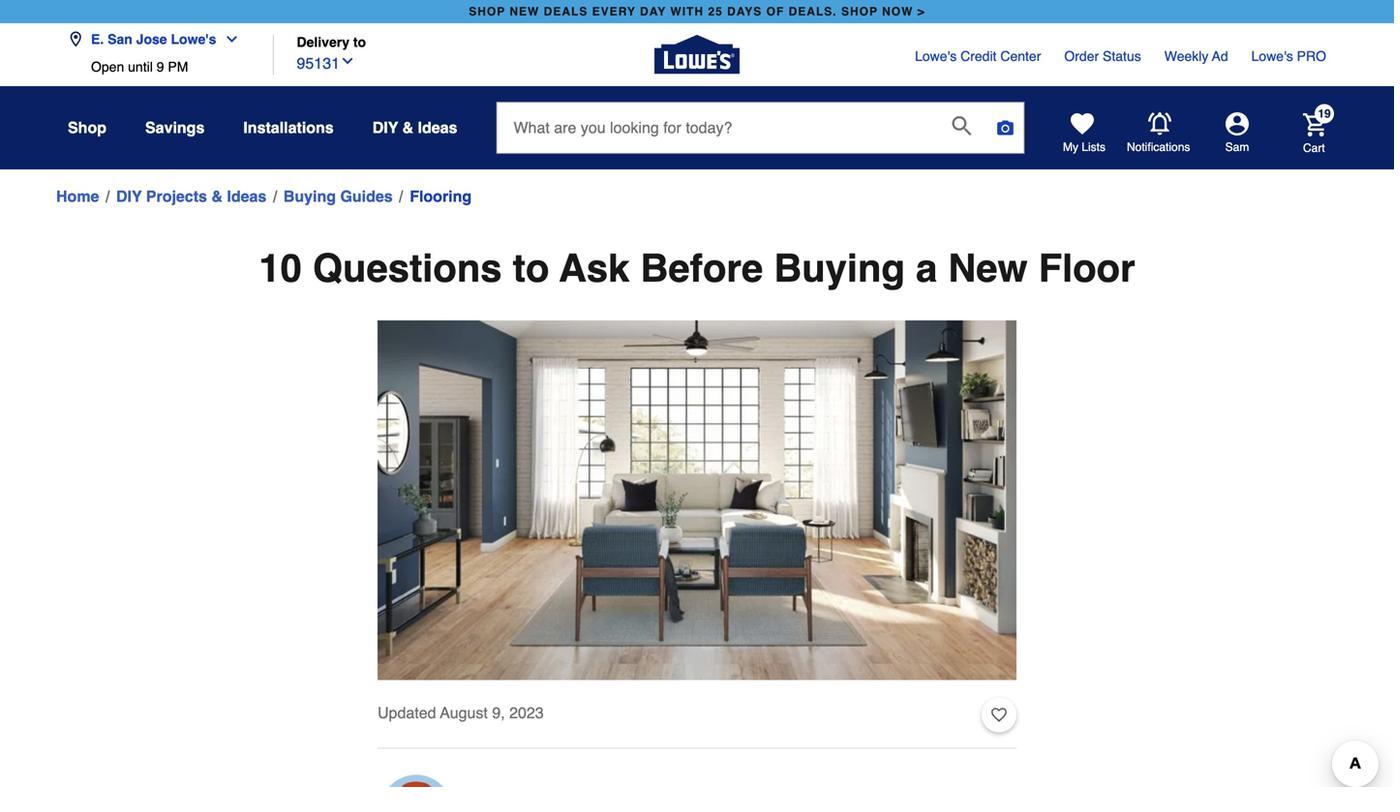 Task type: locate. For each thing, give the bounding box(es) containing it.
san
[[108, 31, 132, 47]]

august
[[440, 704, 488, 722]]

installations
[[243, 119, 334, 137]]

buying left guides
[[284, 187, 336, 205]]

ideas right projects
[[227, 187, 267, 205]]

weekly
[[1165, 48, 1209, 64]]

diy inside button
[[373, 119, 398, 137]]

0 horizontal spatial ideas
[[227, 187, 267, 205]]

order
[[1065, 48, 1099, 64]]

to
[[353, 34, 366, 50], [513, 246, 549, 291]]

0 vertical spatial buying
[[284, 187, 336, 205]]

0 horizontal spatial diy
[[116, 187, 142, 205]]

ideas
[[418, 119, 458, 137], [227, 187, 267, 205]]

1 horizontal spatial ideas
[[418, 119, 458, 137]]

0 horizontal spatial shop
[[469, 5, 506, 18]]

1 vertical spatial buying
[[774, 246, 905, 291]]

0 horizontal spatial buying
[[284, 187, 336, 205]]

1 vertical spatial ideas
[[227, 187, 267, 205]]

home link
[[56, 185, 99, 208]]

9
[[157, 59, 164, 75]]

1 horizontal spatial chevron down image
[[340, 53, 355, 69]]

shop new deals every day with 25 days of deals. shop now > link
[[465, 0, 929, 23]]

1 horizontal spatial lowe's
[[915, 48, 957, 64]]

0 vertical spatial &
[[402, 119, 414, 137]]

with
[[670, 5, 704, 18]]

buying left a
[[774, 246, 905, 291]]

diy left projects
[[116, 187, 142, 205]]

flooring
[[410, 187, 472, 205]]

0 horizontal spatial &
[[211, 187, 223, 205]]

lowe's home improvement lists image
[[1071, 112, 1094, 136]]

diy & ideas button
[[373, 110, 458, 145]]

1 vertical spatial chevron down image
[[340, 53, 355, 69]]

1 shop from the left
[[469, 5, 506, 18]]

2 shop from the left
[[841, 5, 878, 18]]

diy projects & ideas link
[[116, 185, 267, 208]]

sam button
[[1191, 112, 1284, 155]]

chevron down image
[[216, 31, 240, 47], [340, 53, 355, 69]]

floor
[[1039, 246, 1136, 291]]

&
[[402, 119, 414, 137], [211, 187, 223, 205]]

diy
[[373, 119, 398, 137], [116, 187, 142, 205]]

savings button
[[145, 110, 205, 145]]

0 horizontal spatial lowe's
[[171, 31, 216, 47]]

location image
[[68, 31, 83, 47]]

0 horizontal spatial chevron down image
[[216, 31, 240, 47]]

questions
[[313, 246, 502, 291]]

& up flooring
[[402, 119, 414, 137]]

diy up guides
[[373, 119, 398, 137]]

lowe's credit center
[[915, 48, 1041, 64]]

1 horizontal spatial to
[[513, 246, 549, 291]]

camera image
[[996, 118, 1015, 138]]

e. san jose lowe's
[[91, 31, 216, 47]]

lowe's left pro
[[1252, 48, 1294, 64]]

lowe's inside lowe's pro link
[[1252, 48, 1294, 64]]

0 vertical spatial diy
[[373, 119, 398, 137]]

& inside "link"
[[211, 187, 223, 205]]

chevron down image down delivery to
[[340, 53, 355, 69]]

1 horizontal spatial diy
[[373, 119, 398, 137]]

heart outline image
[[992, 704, 1007, 726]]

lowe's for lowe's credit center
[[915, 48, 957, 64]]

open until 9 pm
[[91, 59, 188, 75]]

shop
[[469, 5, 506, 18], [841, 5, 878, 18]]

1 vertical spatial diy
[[116, 187, 142, 205]]

credit
[[961, 48, 997, 64]]

19
[[1318, 107, 1331, 120]]

a living room with a white sofa, two blue armchairs, a sisal rug and light hardwood flooring. image
[[378, 321, 1017, 680]]

shop left now
[[841, 5, 878, 18]]

25
[[708, 5, 723, 18]]

10 questions to ask before buying a new floor
[[259, 246, 1136, 291]]

my
[[1063, 140, 1079, 154]]

1 horizontal spatial &
[[402, 119, 414, 137]]

notifications
[[1127, 140, 1190, 154]]

0 horizontal spatial to
[[353, 34, 366, 50]]

Search Query text field
[[497, 103, 937, 153]]

to left "ask"
[[513, 246, 549, 291]]

ideas up flooring
[[418, 119, 458, 137]]

deals
[[544, 5, 588, 18]]

lowe's inside lowe's credit center "link"
[[915, 48, 957, 64]]

0 vertical spatial chevron down image
[[216, 31, 240, 47]]

savings
[[145, 119, 205, 137]]

2 horizontal spatial lowe's
[[1252, 48, 1294, 64]]

open
[[91, 59, 124, 75]]

buying
[[284, 187, 336, 205], [774, 246, 905, 291]]

buying guides link
[[284, 185, 393, 208]]

until
[[128, 59, 153, 75]]

lists
[[1082, 140, 1106, 154]]

None search field
[[496, 102, 1025, 172]]

updated
[[378, 704, 436, 722]]

& right projects
[[211, 187, 223, 205]]

lowe's up pm
[[171, 31, 216, 47]]

lowe's
[[171, 31, 216, 47], [915, 48, 957, 64], [1252, 48, 1294, 64]]

pro
[[1297, 48, 1327, 64]]

shop new deals every day with 25 days of deals. shop now >
[[469, 5, 926, 18]]

0 vertical spatial ideas
[[418, 119, 458, 137]]

to right delivery
[[353, 34, 366, 50]]

center
[[1001, 48, 1041, 64]]

lowe's left credit
[[915, 48, 957, 64]]

weekly ad link
[[1165, 46, 1228, 66]]

1 horizontal spatial shop
[[841, 5, 878, 18]]

lowe's pro
[[1252, 48, 1327, 64]]

chevron down image inside 95131 button
[[340, 53, 355, 69]]

diy inside "link"
[[116, 187, 142, 205]]

>
[[918, 5, 926, 18]]

1 vertical spatial &
[[211, 187, 223, 205]]

shop left new
[[469, 5, 506, 18]]

lowe's home improvement cart image
[[1303, 113, 1327, 136]]

pm
[[168, 59, 188, 75]]

order status
[[1065, 48, 1141, 64]]

lowe's inside e. san jose lowe's button
[[171, 31, 216, 47]]

buying guides
[[284, 187, 393, 205]]

chevron down image right jose
[[216, 31, 240, 47]]



Task type: vqa. For each thing, say whether or not it's contained in the screenshot.
deals
yes



Task type: describe. For each thing, give the bounding box(es) containing it.
weekly ad
[[1165, 48, 1228, 64]]

lowe's home improvement logo image
[[655, 12, 740, 97]]

10
[[259, 246, 302, 291]]

updated august 9, 2023
[[378, 704, 544, 722]]

diy for diy & ideas
[[373, 119, 398, 137]]

delivery to
[[297, 34, 366, 50]]

e.
[[91, 31, 104, 47]]

projects
[[146, 187, 207, 205]]

before
[[641, 246, 763, 291]]

cart
[[1303, 141, 1325, 155]]

diy projects & ideas
[[116, 187, 267, 205]]

guides
[[340, 187, 393, 205]]

ideas inside button
[[418, 119, 458, 137]]

9,
[[492, 704, 505, 722]]

new
[[510, 5, 540, 18]]

shop
[[68, 119, 107, 137]]

installations button
[[243, 110, 334, 145]]

shop button
[[68, 110, 107, 145]]

& inside button
[[402, 119, 414, 137]]

flooring link
[[410, 185, 472, 208]]

ideas inside "link"
[[227, 187, 267, 205]]

day
[[640, 5, 666, 18]]

chevron down image inside e. san jose lowe's button
[[216, 31, 240, 47]]

a
[[916, 246, 938, 291]]

order status link
[[1065, 46, 1141, 66]]

delivery
[[297, 34, 350, 50]]

lowe's pro link
[[1252, 46, 1327, 66]]

ad
[[1212, 48, 1228, 64]]

lowe's for lowe's pro
[[1252, 48, 1294, 64]]

ask
[[559, 246, 630, 291]]

every
[[592, 5, 636, 18]]

1 horizontal spatial buying
[[774, 246, 905, 291]]

now
[[882, 5, 914, 18]]

95131
[[297, 54, 340, 72]]

new
[[948, 246, 1028, 291]]

lowe's credit center link
[[915, 46, 1041, 66]]

my lists link
[[1063, 112, 1106, 155]]

status
[[1103, 48, 1141, 64]]

diy & ideas
[[373, 119, 458, 137]]

of
[[767, 5, 785, 18]]

e. san jose lowe's button
[[68, 20, 247, 59]]

search image
[[952, 116, 972, 136]]

sam
[[1226, 140, 1250, 154]]

jose
[[136, 31, 167, 47]]

95131 button
[[297, 50, 355, 75]]

1 vertical spatial to
[[513, 246, 549, 291]]

lowe's home improvement notification center image
[[1148, 112, 1172, 136]]

my lists
[[1063, 140, 1106, 154]]

days
[[727, 5, 762, 18]]

diy for diy projects & ideas
[[116, 187, 142, 205]]

home
[[56, 187, 99, 205]]

2023
[[509, 704, 544, 722]]

deals.
[[789, 5, 837, 18]]

0 vertical spatial to
[[353, 34, 366, 50]]



